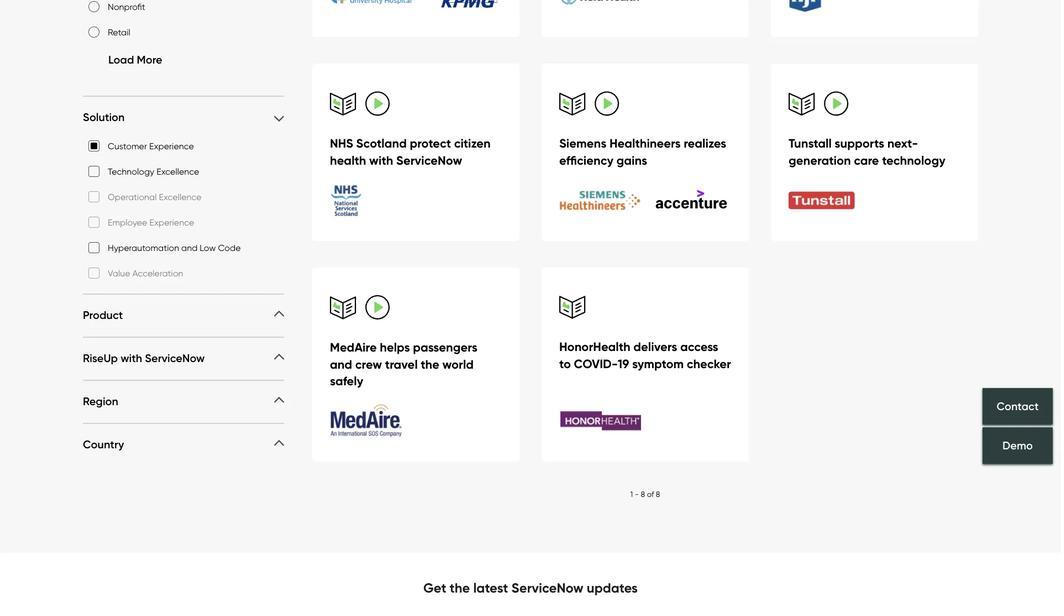 Task type: vqa. For each thing, say whether or not it's contained in the screenshot.
"Region"
yes



Task type: locate. For each thing, give the bounding box(es) containing it.
1 8 from the left
[[641, 489, 645, 499]]

1 horizontal spatial 8
[[656, 489, 660, 499]]

0 vertical spatial the
[[421, 356, 440, 372]]

8 right the "of"
[[656, 489, 660, 499]]

customer experience
[[108, 140, 194, 151]]

0 horizontal spatial servicenow
[[145, 351, 205, 365]]

1 horizontal spatial siemens healthineers image
[[645, 183, 727, 217]]

citizen
[[454, 136, 491, 151]]

operational excellence option
[[88, 191, 100, 202]]

the down passengers
[[421, 356, 440, 372]]

0 horizontal spatial 8
[[641, 489, 645, 499]]

1 vertical spatial and
[[330, 356, 352, 372]]

nonprofit
[[108, 1, 145, 12]]

0 horizontal spatial the
[[421, 356, 440, 372]]

2 horizontal spatial servicenow
[[512, 579, 584, 596]]

reid health image
[[560, 0, 642, 14]]

1 vertical spatial excellence
[[159, 191, 202, 202]]

0 horizontal spatial with
[[121, 351, 142, 365]]

get
[[423, 579, 447, 596]]

honorhealth
[[560, 339, 631, 354]]

load more button
[[88, 50, 162, 69]]

the
[[421, 356, 440, 372], [450, 579, 470, 596]]

honorhealth delivers access to covid-19 symptom checker
[[560, 339, 731, 371]]

siemens healthineers image
[[560, 183, 641, 217], [645, 183, 727, 217]]

experience
[[149, 140, 194, 151], [149, 217, 194, 227]]

excellence down technology excellence
[[159, 191, 202, 202]]

the right get
[[450, 579, 470, 596]]

2 vertical spatial servicenow
[[512, 579, 584, 596]]

protect
[[410, 136, 451, 151]]

1 vertical spatial the
[[450, 579, 470, 596]]

and
[[181, 242, 198, 253], [330, 356, 352, 372]]

helps
[[380, 339, 410, 355]]

retail option
[[88, 26, 100, 38]]

0 horizontal spatial siemens healthineers image
[[560, 183, 641, 217]]

tunstall – servicenow image
[[789, 183, 872, 218]]

1 horizontal spatial servicenow
[[396, 153, 462, 168]]

covid-
[[574, 356, 618, 371]]

0 horizontal spatial oslo university hospital image
[[330, 0, 412, 14]]

0 vertical spatial and
[[181, 242, 198, 253]]

and up safely
[[330, 356, 352, 372]]

realizes
[[684, 136, 727, 151]]

1 vertical spatial servicenow
[[145, 351, 205, 365]]

2 oslo university hospital image from the left
[[416, 0, 498, 14]]

oslo university hospital image
[[330, 0, 412, 14], [416, 0, 498, 14]]

servicenow
[[396, 153, 462, 168], [145, 351, 205, 365], [512, 579, 584, 596]]

medaire
[[330, 339, 377, 355]]

with right riseup
[[121, 351, 142, 365]]

operational
[[108, 191, 157, 202]]

generation
[[789, 153, 851, 168]]

1 horizontal spatial and
[[330, 356, 352, 372]]

and inside medaire helps passengers and crew travel the world safely
[[330, 356, 352, 372]]

operational excellence
[[108, 191, 202, 202]]

passengers
[[413, 339, 478, 355]]

8
[[641, 489, 645, 499], [656, 489, 660, 499]]

employee experience
[[108, 217, 194, 227]]

experience for employee experience
[[149, 217, 194, 227]]

nonprofit option
[[88, 1, 100, 12]]

1 horizontal spatial oslo university hospital image
[[416, 0, 498, 14]]

1 vertical spatial experience
[[149, 217, 194, 227]]

experience down solution "popup button"
[[149, 140, 194, 151]]

riseup with servicenow
[[83, 351, 205, 365]]

1 horizontal spatial with
[[369, 153, 393, 168]]

2 8 from the left
[[656, 489, 660, 499]]

code
[[218, 242, 241, 253]]

retail
[[108, 26, 130, 37]]

0 vertical spatial experience
[[149, 140, 194, 151]]

latest
[[474, 579, 508, 596]]

safely
[[330, 374, 363, 389]]

excellence
[[157, 166, 199, 177], [159, 191, 202, 202]]

load more
[[108, 53, 162, 67]]

1 - 8 of 8
[[631, 489, 660, 499]]

region
[[83, 394, 118, 408]]

and left "low"
[[181, 242, 198, 253]]

technology
[[108, 166, 154, 177]]

product button
[[83, 308, 284, 322]]

with inside nhs scotland protect citizen health with servicenow
[[369, 153, 393, 168]]

experience up hyperautomation and low code
[[149, 217, 194, 227]]

1 vertical spatial with
[[121, 351, 142, 365]]

customer experience option
[[88, 140, 100, 151]]

0 vertical spatial servicenow
[[396, 153, 462, 168]]

excellence for operational excellence
[[159, 191, 202, 202]]

health
[[330, 153, 366, 168]]

hjf – servicenow – customer story image
[[789, 0, 872, 14]]

symptom
[[632, 356, 684, 371]]

0 vertical spatial excellence
[[157, 166, 199, 177]]

0 horizontal spatial and
[[181, 242, 198, 253]]

8 right "-"
[[641, 489, 645, 499]]

low
[[200, 242, 216, 253]]

with down scotland
[[369, 153, 393, 168]]

experience for customer experience
[[149, 140, 194, 151]]

delivers
[[634, 339, 677, 354]]

with
[[369, 153, 393, 168], [121, 351, 142, 365]]

country button
[[83, 437, 284, 452]]

0 vertical spatial with
[[369, 153, 393, 168]]

medaire – servicenow – customer story image
[[330, 404, 413, 438]]

product
[[83, 308, 123, 322]]

hyperautomation and low code option
[[88, 242, 100, 253]]

load
[[108, 53, 134, 67]]

excellence up operational excellence
[[157, 166, 199, 177]]

value acceleration option
[[88, 268, 100, 279]]

with inside popup button
[[121, 351, 142, 365]]



Task type: describe. For each thing, give the bounding box(es) containing it.
region button
[[83, 394, 284, 408]]

siemens
[[560, 136, 607, 151]]

technology excellence option
[[88, 166, 100, 177]]

nhs
[[330, 136, 353, 151]]

customer
[[108, 140, 147, 151]]

servicenow inside nhs scotland protect citizen health with servicenow
[[396, 153, 462, 168]]

get the latest servicenow updates
[[423, 579, 638, 596]]

siemens healthineers realizes efficiency gains
[[560, 136, 727, 168]]

healthineers
[[610, 136, 681, 151]]

hyperautomation
[[108, 242, 179, 253]]

riseup with servicenow button
[[83, 351, 284, 365]]

gains
[[617, 153, 648, 168]]

nhs scotland protect citizen health with servicenow
[[330, 136, 491, 168]]

care
[[854, 153, 879, 168]]

technology excellence
[[108, 166, 199, 177]]

crew
[[355, 356, 382, 372]]

tunstall supports next- generation care technology
[[789, 136, 946, 168]]

hyperautomation and low code
[[108, 242, 241, 253]]

solution
[[83, 110, 125, 124]]

medaire helps passengers and crew travel the world safely
[[330, 339, 478, 389]]

excellence for technology excellence
[[157, 166, 199, 177]]

honorhealth - covid-19 customer stories - servicenow image
[[560, 404, 642, 438]]

19
[[618, 356, 629, 371]]

nhs scotland – servicenow – customer story image
[[330, 183, 413, 218]]

employee
[[108, 217, 147, 227]]

travel
[[385, 356, 418, 372]]

value
[[108, 268, 130, 278]]

2 siemens healthineers image from the left
[[645, 183, 727, 217]]

acceleration
[[132, 268, 183, 278]]

world
[[443, 356, 474, 372]]

technology
[[882, 153, 946, 168]]

riseup
[[83, 351, 118, 365]]

the inside medaire helps passengers and crew travel the world safely
[[421, 356, 440, 372]]

value acceleration
[[108, 268, 183, 278]]

more
[[137, 53, 162, 67]]

supports
[[835, 136, 885, 151]]

updates
[[587, 579, 638, 596]]

1
[[631, 489, 633, 499]]

-
[[635, 489, 639, 499]]

scotland
[[356, 136, 407, 151]]

solution button
[[83, 110, 284, 124]]

tunstall
[[789, 136, 832, 151]]

efficiency
[[560, 153, 614, 168]]

next-
[[888, 136, 919, 151]]

servicenow inside popup button
[[145, 351, 205, 365]]

to
[[560, 356, 571, 371]]

1 siemens healthineers image from the left
[[560, 183, 641, 217]]

employee experience option
[[88, 217, 100, 228]]

1 horizontal spatial the
[[450, 579, 470, 596]]

of
[[647, 489, 654, 499]]

1 oslo university hospital image from the left
[[330, 0, 412, 14]]

access
[[681, 339, 719, 354]]

country
[[83, 438, 124, 451]]

checker
[[687, 356, 731, 371]]



